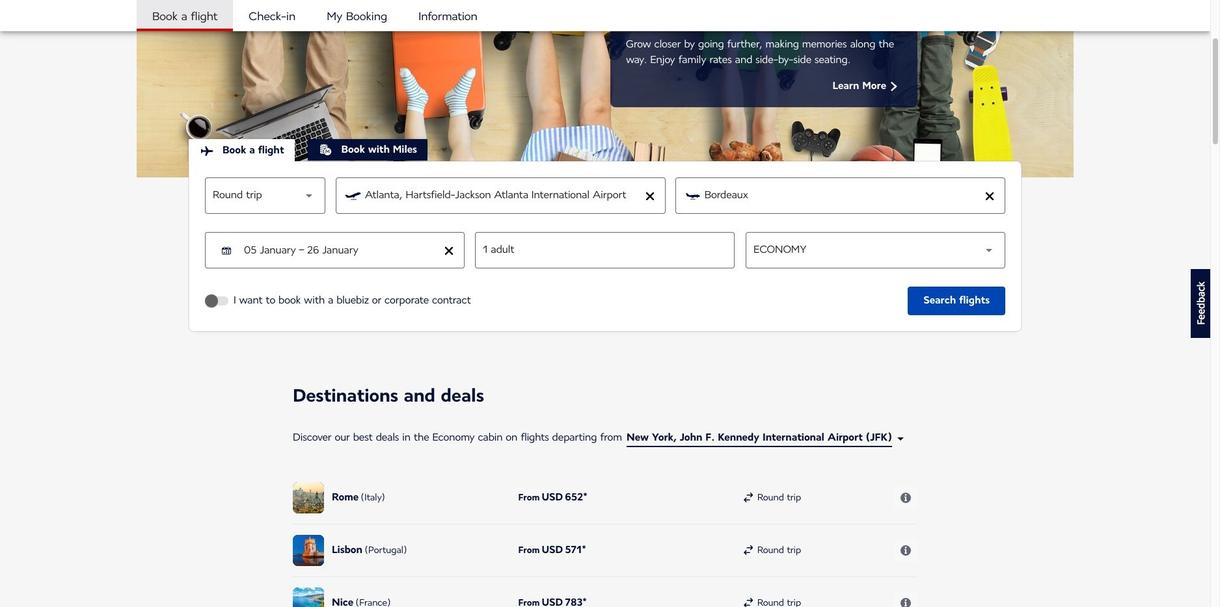 Task type: locate. For each thing, give the bounding box(es) containing it.
0 horizontal spatial no color image
[[744, 599, 754, 608]]

None search field
[[199, 178, 1006, 317]]

navigation
[[137, 0, 1074, 31]]

None text field
[[244, 243, 296, 258]]

view fare conditions for this deal to lisbon, portugal. image
[[901, 546, 911, 557]]

no color image
[[891, 82, 898, 91], [744, 599, 754, 608]]

1 vertical spatial no color image
[[744, 599, 754, 608]]

clear selected destination image
[[985, 192, 995, 201]]

clear dates image
[[445, 247, 454, 256]]

0 vertical spatial no color image
[[891, 82, 898, 91]]

None text field
[[307, 243, 402, 258]]

Arriving at text field
[[705, 188, 974, 204]]

no color image
[[320, 144, 332, 156], [201, 145, 214, 156], [744, 493, 754, 504], [744, 546, 754, 556]]

None field
[[627, 431, 908, 448]]

1 horizontal spatial no color image
[[891, 82, 898, 91]]



Task type: describe. For each thing, give the bounding box(es) containing it.
view fare conditions for this deal to rome, italy. image
[[901, 493, 911, 504]]

Departing from text field
[[365, 188, 634, 204]]

clear selected origin image
[[645, 192, 654, 201]]

view fare conditions for this deal to nice, france. image
[[901, 599, 911, 608]]



Task type: vqa. For each thing, say whether or not it's contained in the screenshot.
View fare conditions for this deal to Nice, France. ICON
yes



